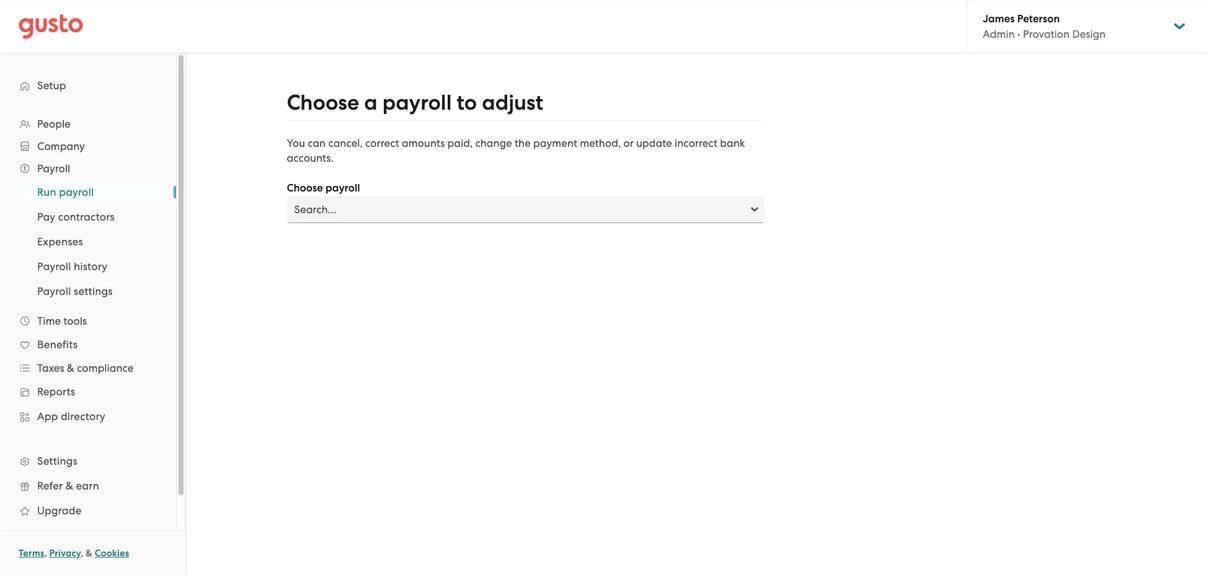 Task type: locate. For each thing, give the bounding box(es) containing it.
cookies button
[[95, 546, 129, 561]]

& down help link
[[86, 548, 92, 559]]

earn
[[76, 480, 99, 492]]

1 choose from the top
[[287, 90, 359, 115]]

1 vertical spatial payroll
[[37, 260, 71, 273]]

payroll up amounts
[[383, 90, 452, 115]]

2 horizontal spatial payroll
[[383, 90, 452, 115]]

2 vertical spatial payroll
[[37, 285, 71, 298]]

1 vertical spatial choose
[[287, 182, 323, 195]]

payroll inside dropdown button
[[37, 162, 70, 175]]

help link
[[12, 525, 164, 547]]

3 payroll from the top
[[37, 285, 71, 298]]

can
[[308, 137, 326, 149]]

home image
[[19, 14, 83, 39]]

history
[[74, 260, 107, 273]]

list containing run payroll
[[0, 180, 176, 304]]

payroll down expenses
[[37, 260, 71, 273]]

bank
[[720, 137, 745, 149]]

cookies
[[95, 548, 129, 559]]

1 , from the left
[[44, 548, 47, 559]]

taxes & compliance button
[[12, 357, 164, 380]]

&
[[67, 362, 74, 375], [66, 480, 73, 492], [86, 548, 92, 559]]

0 vertical spatial &
[[67, 362, 74, 375]]

payroll history
[[37, 260, 107, 273]]

time tools button
[[12, 310, 164, 332]]

pay contractors
[[37, 211, 115, 223]]

incorrect
[[675, 137, 718, 149]]

& left earn
[[66, 480, 73, 492]]

,
[[44, 548, 47, 559], [81, 548, 83, 559]]

terms , privacy , & cookies
[[19, 548, 129, 559]]

accounts.
[[287, 152, 334, 164]]

payroll for run payroll
[[59, 186, 94, 198]]

2 payroll from the top
[[37, 260, 71, 273]]

payroll settings link
[[22, 280, 164, 303]]

choose up can
[[287, 90, 359, 115]]

payroll for payroll settings
[[37, 285, 71, 298]]

time
[[37, 315, 61, 327]]

settings
[[74, 285, 113, 298]]

payroll
[[383, 90, 452, 115], [326, 182, 360, 195], [59, 186, 94, 198]]

directory
[[61, 411, 105, 423]]

payroll up 'search…'
[[326, 182, 360, 195]]

2 choose from the top
[[287, 182, 323, 195]]

reports
[[37, 386, 75, 398]]

0 vertical spatial payroll
[[37, 162, 70, 175]]

people button
[[12, 113, 164, 135]]

1 payroll from the top
[[37, 162, 70, 175]]

0 vertical spatial choose
[[287, 90, 359, 115]]

app
[[37, 411, 58, 423]]

to
[[457, 90, 477, 115]]

reports link
[[12, 381, 164, 403]]

1 horizontal spatial ,
[[81, 548, 83, 559]]

& inside dropdown button
[[67, 362, 74, 375]]

1 horizontal spatial payroll
[[326, 182, 360, 195]]

list
[[0, 113, 176, 548], [0, 180, 176, 304]]

choose up 'search…'
[[287, 182, 323, 195]]

& for earn
[[66, 480, 73, 492]]

search…
[[294, 203, 337, 216]]

payroll
[[37, 162, 70, 175], [37, 260, 71, 273], [37, 285, 71, 298]]

1 vertical spatial &
[[66, 480, 73, 492]]

1 list from the top
[[0, 113, 176, 548]]

payroll down company
[[37, 162, 70, 175]]

payroll up pay contractors
[[59, 186, 94, 198]]

method,
[[580, 137, 621, 149]]

paid,
[[447, 137, 473, 149]]

0 horizontal spatial ,
[[44, 548, 47, 559]]

payroll for payroll
[[37, 162, 70, 175]]

2 vertical spatial &
[[86, 548, 92, 559]]

upgrade link
[[12, 500, 164, 522]]

cancel,
[[328, 137, 363, 149]]

payroll inside run payroll link
[[59, 186, 94, 198]]

2 list from the top
[[0, 180, 176, 304]]

refer & earn link
[[12, 475, 164, 497]]

tools
[[63, 315, 87, 327]]

& right taxes
[[67, 362, 74, 375]]

app directory link
[[12, 406, 164, 428]]

refer & earn
[[37, 480, 99, 492]]

choose
[[287, 90, 359, 115], [287, 182, 323, 195]]

, down help
[[44, 548, 47, 559]]

choose for choose payroll
[[287, 182, 323, 195]]

privacy
[[49, 548, 81, 559]]

0 horizontal spatial payroll
[[59, 186, 94, 198]]

payroll for payroll history
[[37, 260, 71, 273]]

payroll up time
[[37, 285, 71, 298]]

you
[[287, 137, 305, 149]]

, down help link
[[81, 548, 83, 559]]

the
[[515, 137, 531, 149]]



Task type: describe. For each thing, give the bounding box(es) containing it.
design
[[1072, 28, 1106, 40]]

you can cancel, correct amounts paid, change the payment method, or update incorrect bank accounts.
[[287, 137, 745, 164]]

peterson
[[1017, 12, 1060, 25]]

setup
[[37, 79, 66, 92]]

benefits link
[[12, 334, 164, 356]]

upgrade
[[37, 505, 82, 517]]

payment
[[533, 137, 577, 149]]

contractors
[[58, 211, 115, 223]]

james peterson admin • provation design
[[983, 12, 1106, 40]]

company button
[[12, 135, 164, 158]]

gusto navigation element
[[0, 53, 176, 568]]

or
[[624, 137, 634, 149]]

choose a payroll to adjust
[[287, 90, 543, 115]]

payroll button
[[12, 158, 164, 180]]

2 , from the left
[[81, 548, 83, 559]]

list containing people
[[0, 113, 176, 548]]

terms link
[[19, 548, 44, 559]]

time tools
[[37, 315, 87, 327]]

payroll for choose payroll
[[326, 182, 360, 195]]

run payroll link
[[22, 181, 164, 203]]

taxes
[[37, 362, 64, 375]]

expenses link
[[22, 231, 164, 253]]

choose payroll
[[287, 182, 360, 195]]

run payroll
[[37, 186, 94, 198]]

pay
[[37, 211, 55, 223]]

admin
[[983, 28, 1015, 40]]

settings
[[37, 455, 77, 468]]

update
[[636, 137, 672, 149]]

correct
[[365, 137, 399, 149]]

terms
[[19, 548, 44, 559]]

james
[[983, 12, 1015, 25]]

•
[[1017, 28, 1021, 40]]

choose for choose a payroll to adjust
[[287, 90, 359, 115]]

people
[[37, 118, 71, 130]]

amounts
[[402, 137, 445, 149]]

help
[[37, 530, 61, 542]]

expenses
[[37, 236, 83, 248]]

company
[[37, 140, 85, 153]]

adjust
[[482, 90, 543, 115]]

pay contractors link
[[22, 206, 164, 228]]

privacy link
[[49, 548, 81, 559]]

payroll history link
[[22, 255, 164, 278]]

payroll settings
[[37, 285, 113, 298]]

taxes & compliance
[[37, 362, 134, 375]]

settings link
[[12, 450, 164, 473]]

provation
[[1023, 28, 1070, 40]]

refer
[[37, 480, 63, 492]]

change
[[475, 137, 512, 149]]

run
[[37, 186, 56, 198]]

& for compliance
[[67, 362, 74, 375]]

setup link
[[12, 74, 164, 97]]

app directory
[[37, 411, 105, 423]]

compliance
[[77, 362, 134, 375]]

benefits
[[37, 339, 78, 351]]

a
[[364, 90, 377, 115]]



Task type: vqa. For each thing, say whether or not it's contained in the screenshot.
history
yes



